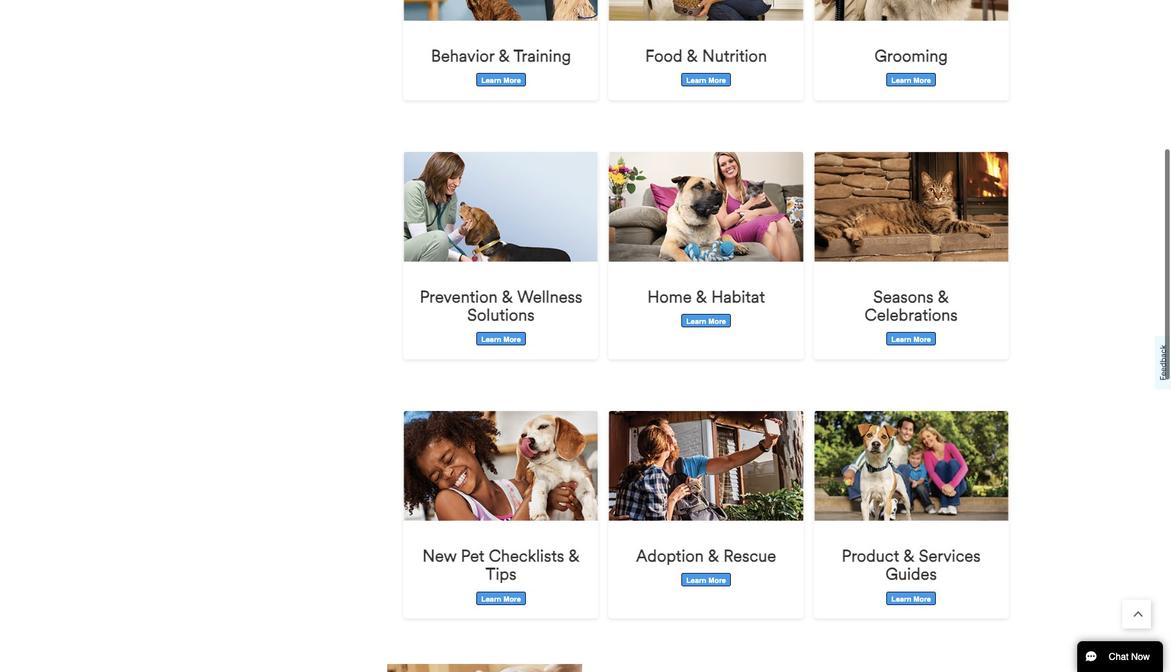 Task type: locate. For each thing, give the bounding box(es) containing it.
learn for behavior & training
[[481, 77, 501, 85]]

services
[[919, 547, 981, 567]]

& left the wellness
[[502, 287, 513, 307]]

& left rescue
[[708, 547, 719, 567]]

adoption & rescue
[[636, 547, 776, 567]]

more for home & habitat
[[708, 318, 726, 326]]

& right product
[[903, 547, 915, 567]]

product & services guides
[[842, 547, 981, 585]]

& for prevention
[[502, 287, 513, 307]]

more down home & habitat
[[708, 318, 726, 326]]

learn more link
[[476, 73, 526, 87], [682, 73, 731, 87], [887, 73, 936, 87], [682, 314, 731, 328], [476, 333, 526, 346], [887, 333, 936, 346], [682, 574, 731, 587], [476, 592, 526, 605], [887, 592, 936, 605]]

more down grooming
[[913, 77, 931, 85]]

learn more link down home & habitat
[[682, 314, 731, 328]]

learn for adoption & rescue
[[686, 577, 706, 586]]

learn more link for new pet checklists & tips
[[476, 592, 526, 605]]

& right home
[[696, 287, 707, 307]]

learn down grooming
[[891, 77, 911, 85]]

learn down food & nutrition
[[686, 77, 706, 85]]

learn for product & services guides
[[891, 595, 911, 604]]

learn down tips
[[481, 595, 501, 604]]

learn down home & habitat
[[686, 318, 706, 326]]

more down guides
[[913, 595, 931, 604]]

learn more link down food & nutrition
[[682, 73, 731, 87]]

guides
[[885, 565, 937, 585]]

more
[[503, 77, 521, 85], [708, 77, 726, 85], [913, 77, 931, 85], [708, 318, 726, 326], [503, 336, 521, 345], [913, 336, 931, 345], [708, 577, 726, 586], [503, 595, 521, 604], [913, 595, 931, 604]]

learn more down 'solutions'
[[481, 336, 521, 345]]

learn more link down guides
[[887, 592, 936, 605]]

learn more link for behavior & training
[[476, 73, 526, 87]]

prevention & wellness solutions
[[420, 287, 582, 325]]

learn more for behavior & training
[[481, 77, 521, 85]]

learn more for home & habitat
[[686, 318, 726, 326]]

more down adoption & rescue on the right bottom
[[708, 577, 726, 586]]

food
[[645, 46, 683, 66]]

home & habitat
[[647, 287, 765, 307]]

& for behavior
[[499, 46, 510, 66]]

more for behavior & training
[[503, 77, 521, 85]]

more for product & services guides
[[913, 595, 931, 604]]

more down behavior & training
[[503, 77, 521, 85]]

& inside prevention & wellness solutions
[[502, 287, 513, 307]]

more down tips
[[503, 595, 521, 604]]

learn more link down grooming
[[887, 73, 936, 87]]

more down food & nutrition
[[708, 77, 726, 85]]

& inside seasons & celebrations
[[938, 287, 949, 307]]

learn more down behavior & training
[[481, 77, 521, 85]]

learn for grooming
[[891, 77, 911, 85]]

celebrations
[[865, 305, 958, 325]]

learn more link down celebrations
[[887, 333, 936, 346]]

& inside product & services guides
[[903, 547, 915, 567]]

learn more down adoption & rescue on the right bottom
[[686, 577, 726, 586]]

learn more for seasons & celebrations
[[891, 336, 931, 345]]

learn down guides
[[891, 595, 911, 604]]

 image for seasons & celebrations
[[814, 152, 1009, 262]]

learn more down celebrations
[[891, 336, 931, 345]]

learn more down tips
[[481, 595, 521, 604]]

learn more link for food & nutrition
[[682, 73, 731, 87]]

learn more link down behavior & training
[[476, 73, 526, 87]]

more down 'solutions'
[[503, 336, 521, 345]]

learn more
[[481, 77, 521, 85], [686, 77, 726, 85], [891, 77, 931, 85], [686, 318, 726, 326], [481, 336, 521, 345], [891, 336, 931, 345], [686, 577, 726, 586], [481, 595, 521, 604], [891, 595, 931, 604]]

& for product
[[903, 547, 915, 567]]

learn more link down 'solutions'
[[476, 333, 526, 346]]

 image
[[404, 0, 599, 20], [609, 0, 804, 20], [814, 0, 1009, 20], [404, 152, 599, 262], [609, 152, 804, 262], [814, 152, 1009, 262], [404, 412, 599, 521], [609, 412, 804, 521], [814, 412, 1009, 521], [387, 665, 582, 673]]

learn more link for home & habitat
[[682, 314, 731, 328]]

learn down adoption & rescue on the right bottom
[[686, 577, 706, 586]]

learn for food & nutrition
[[686, 77, 706, 85]]

prevention
[[420, 287, 498, 307]]

checklists
[[489, 547, 564, 567]]

more down celebrations
[[913, 336, 931, 345]]

learn more down home & habitat
[[686, 318, 726, 326]]

adoption
[[636, 547, 704, 567]]

learn more down grooming
[[891, 77, 931, 85]]

& for adoption
[[708, 547, 719, 567]]

learn more down guides
[[891, 595, 931, 604]]

& inside the new pet checklists & tips
[[568, 547, 580, 567]]

& right the 'seasons'
[[938, 287, 949, 307]]

more for grooming
[[913, 77, 931, 85]]

 image for behavior & training
[[404, 0, 599, 20]]

&
[[499, 46, 510, 66], [687, 46, 698, 66], [502, 287, 513, 307], [696, 287, 707, 307], [938, 287, 949, 307], [568, 547, 580, 567], [708, 547, 719, 567], [903, 547, 915, 567]]

learn down celebrations
[[891, 336, 911, 345]]

& left training
[[499, 46, 510, 66]]

& right checklists
[[568, 547, 580, 567]]

learn
[[481, 77, 501, 85], [686, 77, 706, 85], [891, 77, 911, 85], [686, 318, 706, 326], [481, 336, 501, 345], [891, 336, 911, 345], [686, 577, 706, 586], [481, 595, 501, 604], [891, 595, 911, 604]]

learn more down food & nutrition
[[686, 77, 726, 85]]

rescue
[[723, 547, 776, 567]]

learn down 'solutions'
[[481, 336, 501, 345]]

learn more link down adoption & rescue on the right bottom
[[682, 574, 731, 587]]

learn for home & habitat
[[686, 318, 706, 326]]

& right food
[[687, 46, 698, 66]]

learn down behavior & training
[[481, 77, 501, 85]]

learn more link down tips
[[476, 592, 526, 605]]

training
[[514, 46, 571, 66]]

learn more for adoption & rescue
[[686, 577, 726, 586]]

solutions
[[467, 305, 535, 325]]

food & nutrition
[[645, 46, 767, 66]]



Task type: vqa. For each thing, say whether or not it's contained in the screenshot.
Learn for New Pet Checklists & Tips
yes



Task type: describe. For each thing, give the bounding box(es) containing it.
new
[[422, 547, 457, 567]]

learn for prevention & wellness solutions
[[481, 336, 501, 345]]

learn more for new pet checklists & tips
[[481, 595, 521, 604]]

habitat
[[711, 287, 765, 307]]

pet
[[461, 547, 484, 567]]

tips
[[486, 565, 517, 585]]

home
[[647, 287, 692, 307]]

 image for new pet checklists & tips
[[404, 412, 599, 521]]

grooming
[[874, 46, 948, 66]]

wellness
[[517, 287, 582, 307]]

 image for food & nutrition
[[609, 0, 804, 20]]

more for prevention & wellness solutions
[[503, 336, 521, 345]]

learn more link for grooming
[[887, 73, 936, 87]]

learn more for product & services guides
[[891, 595, 931, 604]]

more for adoption & rescue
[[708, 577, 726, 586]]

more for new pet checklists & tips
[[503, 595, 521, 604]]

nutrition
[[702, 46, 767, 66]]

 image for grooming
[[814, 0, 1009, 20]]

 image for prevention & wellness solutions
[[404, 152, 599, 262]]

more for food & nutrition
[[708, 77, 726, 85]]

& for food
[[687, 46, 698, 66]]

more for seasons & celebrations
[[913, 336, 931, 345]]

learn for new pet checklists & tips
[[481, 595, 501, 604]]

seasons & celebrations
[[865, 287, 958, 325]]

 image for home & habitat
[[609, 152, 804, 262]]

behavior & training
[[431, 46, 571, 66]]

behavior
[[431, 46, 494, 66]]

learn more for grooming
[[891, 77, 931, 85]]

learn more for prevention & wellness solutions
[[481, 336, 521, 345]]

learn more link for prevention & wellness solutions
[[476, 333, 526, 346]]

learn more link for product & services guides
[[887, 592, 936, 605]]

learn more link for seasons & celebrations
[[887, 333, 936, 346]]

learn more for food & nutrition
[[686, 77, 726, 85]]

learn for seasons & celebrations
[[891, 336, 911, 345]]

learn more link for adoption & rescue
[[682, 574, 731, 587]]

new pet checklists & tips
[[422, 547, 580, 585]]

& for seasons
[[938, 287, 949, 307]]

product
[[842, 547, 899, 567]]

 image for product & services guides
[[814, 412, 1009, 521]]

& for home
[[696, 287, 707, 307]]

 image for adoption & rescue
[[609, 412, 804, 521]]

seasons
[[873, 287, 934, 307]]



